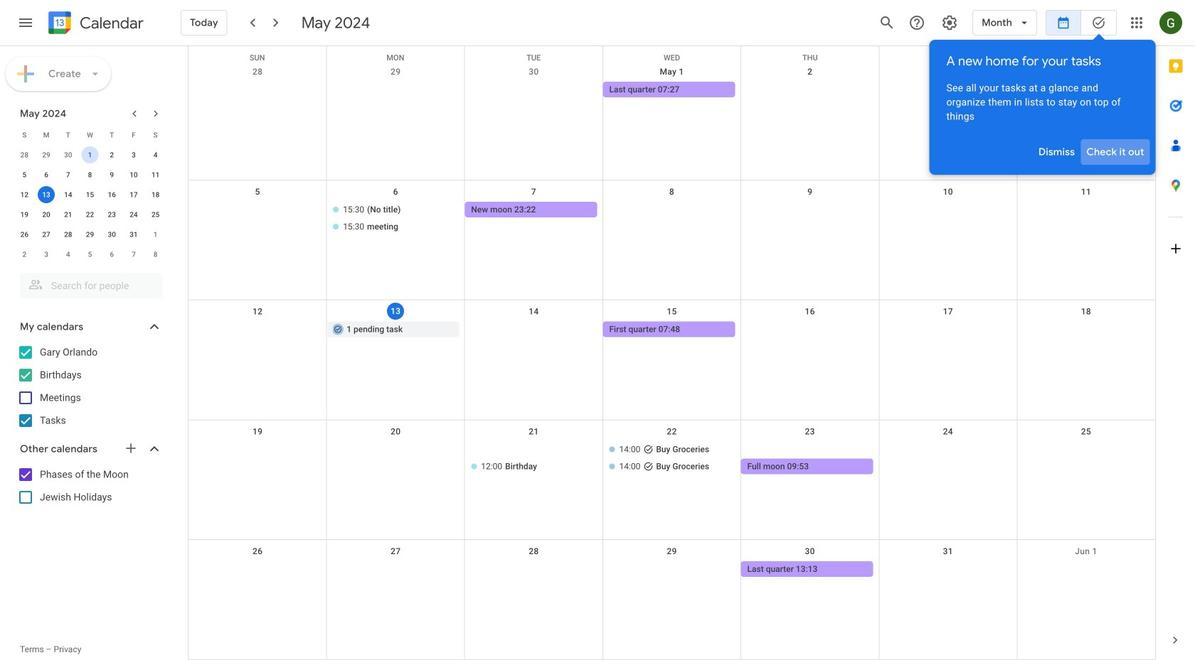 Task type: vqa. For each thing, say whether or not it's contained in the screenshot.
Menu
no



Task type: locate. For each thing, give the bounding box(es) containing it.
june 7 element
[[125, 246, 142, 263]]

5 element
[[16, 166, 33, 184]]

14 element
[[60, 186, 77, 203]]

june 1 element
[[147, 226, 164, 243]]

june 6 element
[[103, 246, 120, 263]]

heading inside calendar element
[[77, 15, 144, 32]]

13, today element
[[38, 186, 55, 203]]

8 element
[[81, 166, 99, 184]]

6 element
[[38, 166, 55, 184]]

row
[[189, 46, 1155, 62], [189, 60, 1155, 181], [14, 125, 166, 145], [14, 145, 166, 165], [14, 165, 166, 185], [189, 181, 1155, 301], [14, 185, 166, 205], [14, 205, 166, 225], [14, 225, 166, 245], [14, 245, 166, 265], [189, 301, 1155, 421], [189, 421, 1155, 541], [189, 541, 1155, 661]]

11 element
[[147, 166, 164, 184]]

1 vertical spatial heading
[[946, 34, 1139, 70]]

tab list
[[1156, 46, 1195, 621]]

12 element
[[16, 186, 33, 203]]

april 30 element
[[60, 147, 77, 164]]

grid
[[188, 46, 1155, 661]]

2 element
[[103, 147, 120, 164]]

row group
[[14, 145, 166, 265]]

7 element
[[60, 166, 77, 184]]

21 element
[[60, 206, 77, 223]]

dismiss image
[[1033, 135, 1081, 169]]

heading
[[77, 15, 144, 32], [946, 34, 1139, 70]]

24 element
[[125, 206, 142, 223]]

0 vertical spatial heading
[[77, 15, 144, 32]]

9 element
[[103, 166, 120, 184]]

23 element
[[103, 206, 120, 223]]

10 element
[[125, 166, 142, 184]]

april 28 element
[[16, 147, 33, 164]]

29 element
[[81, 226, 99, 243]]

20 element
[[38, 206, 55, 223]]

alert dialog
[[929, 34, 1156, 175]]

None search field
[[0, 267, 176, 299]]

15 element
[[81, 186, 99, 203]]

0 horizontal spatial heading
[[77, 15, 144, 32]]

cell
[[189, 82, 327, 99], [327, 82, 465, 99], [465, 82, 603, 99], [741, 82, 879, 99], [879, 82, 1017, 99], [1017, 82, 1155, 99], [79, 145, 101, 165], [35, 185, 57, 205], [189, 202, 327, 236], [327, 202, 465, 236], [741, 202, 879, 236], [879, 202, 1017, 236], [1017, 202, 1155, 236], [189, 322, 327, 339], [465, 322, 603, 339], [741, 322, 879, 339], [879, 322, 1017, 339], [1017, 322, 1155, 339], [189, 442, 327, 476], [327, 442, 465, 476], [603, 442, 741, 476], [879, 442, 1017, 476], [1017, 442, 1155, 476], [189, 562, 327, 579], [327, 562, 465, 579], [465, 562, 603, 579], [603, 562, 741, 579], [879, 562, 1017, 579], [1017, 562, 1155, 579]]



Task type: describe. For each thing, give the bounding box(es) containing it.
16 element
[[103, 186, 120, 203]]

22 element
[[81, 206, 99, 223]]

3 element
[[125, 147, 142, 164]]

other calendars list
[[3, 464, 176, 509]]

1 element
[[81, 147, 99, 164]]

27 element
[[38, 226, 55, 243]]

main drawer image
[[17, 14, 34, 31]]

may 2024 grid
[[14, 125, 166, 265]]

31 element
[[125, 226, 142, 243]]

25 element
[[147, 206, 164, 223]]

17 element
[[125, 186, 142, 203]]

april 29 element
[[38, 147, 55, 164]]

my calendars list
[[3, 341, 176, 432]]

4 element
[[147, 147, 164, 164]]

june 3 element
[[38, 246, 55, 263]]

18 element
[[147, 186, 164, 203]]

30 element
[[103, 226, 120, 243]]

26 element
[[16, 226, 33, 243]]

calendar element
[[46, 9, 144, 40]]

28 element
[[60, 226, 77, 243]]

1 horizontal spatial heading
[[946, 34, 1139, 70]]

june 5 element
[[81, 246, 99, 263]]

check it out image
[[1081, 135, 1150, 169]]

june 8 element
[[147, 246, 164, 263]]

19 element
[[16, 206, 33, 223]]

june 4 element
[[60, 246, 77, 263]]

june 2 element
[[16, 246, 33, 263]]



